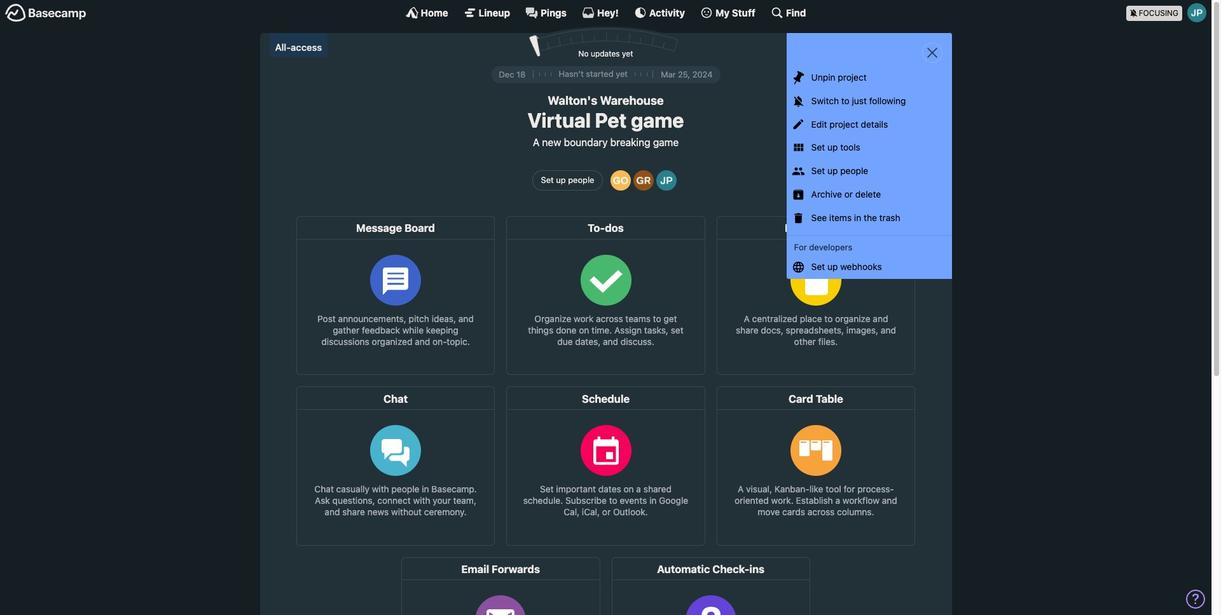 Task type: locate. For each thing, give the bounding box(es) containing it.
up
[[828, 142, 838, 153], [828, 166, 838, 176], [556, 175, 566, 185], [828, 262, 838, 272]]

in
[[854, 212, 862, 223]]

set
[[812, 142, 825, 153], [812, 166, 825, 176], [541, 175, 554, 185], [812, 262, 825, 272]]

yet right started
[[616, 69, 628, 79]]

mar 25, 2024
[[661, 69, 713, 79]]

see items in the trash
[[812, 212, 901, 223]]

see items in the trash link
[[787, 207, 952, 230]]

0 horizontal spatial the
[[572, 33, 584, 43]]

turn
[[633, 33, 650, 43]]

all-
[[275, 41, 291, 52]]

unpin project link
[[787, 66, 952, 90]]

home
[[421, 7, 448, 18]]

project down to
[[830, 119, 859, 130]]

0 vertical spatial james peterson image
[[1188, 3, 1207, 22]]

people down 'boundary' on the top left of the page
[[568, 175, 594, 185]]

18
[[517, 69, 526, 79]]

1 vertical spatial game
[[653, 137, 679, 148]]

up left tools
[[828, 142, 838, 153]]

0 horizontal spatial set up people link
[[532, 170, 603, 191]]

0 vertical spatial the
[[572, 33, 584, 43]]

move the needle
[[549, 33, 612, 43]]

activity
[[649, 7, 685, 18]]

yet down turn
[[622, 49, 633, 58]]

project for edit
[[830, 119, 859, 130]]

all-access element
[[269, 33, 328, 57]]

yet
[[622, 49, 633, 58], [616, 69, 628, 79]]

the up the no
[[572, 33, 584, 43]]

greg robinson image
[[634, 170, 654, 191]]

project for unpin
[[838, 72, 867, 83]]

set up people
[[812, 166, 869, 176], [541, 175, 594, 185]]

set up people down new
[[541, 175, 594, 185]]

developers
[[809, 242, 853, 252]]

stuff
[[732, 7, 756, 18]]

to
[[842, 95, 850, 106]]

dec 18
[[499, 69, 526, 79]]

up down developers
[[828, 262, 838, 272]]

yet for hasn't started yet
[[616, 69, 628, 79]]

the
[[572, 33, 584, 43], [864, 212, 877, 223]]

set up tools link
[[787, 136, 952, 160]]

project inside "link"
[[830, 119, 859, 130]]

people down tools
[[841, 166, 869, 176]]

switch to just following
[[812, 95, 906, 106]]

trash
[[880, 212, 901, 223]]

1 horizontal spatial set up people
[[812, 166, 869, 176]]

the right in
[[864, 212, 877, 223]]

edit project details link
[[787, 113, 952, 136]]

project up switch to just following
[[838, 72, 867, 83]]

set up people link
[[787, 160, 952, 183], [532, 170, 603, 191]]

0 vertical spatial project
[[838, 72, 867, 83]]

items
[[830, 212, 852, 223]]

hey!
[[597, 7, 619, 18]]

webhooks
[[841, 262, 882, 272]]

new
[[542, 137, 561, 148]]

set up people link up delete
[[787, 160, 952, 183]]

game right the breaking
[[653, 137, 679, 148]]

1 vertical spatial project
[[830, 119, 859, 130]]

james peterson image right focusing
[[1188, 3, 1207, 22]]

lineup
[[479, 7, 510, 18]]

game
[[631, 108, 684, 132], [653, 137, 679, 148]]

pet
[[595, 108, 627, 132]]

switch to just following link
[[787, 90, 952, 113]]

switch accounts image
[[5, 3, 87, 23]]

find button
[[771, 6, 806, 19]]

1 horizontal spatial the
[[864, 212, 877, 223]]

up down new
[[556, 175, 566, 185]]

0 vertical spatial yet
[[622, 49, 633, 58]]

following
[[869, 95, 906, 106]]

archive or delete
[[812, 189, 881, 200]]

people
[[841, 166, 869, 176], [568, 175, 594, 185]]

james peterson image
[[1188, 3, 1207, 22], [657, 170, 677, 191]]

1 horizontal spatial james peterson image
[[1188, 3, 1207, 22]]

1 vertical spatial the
[[864, 212, 877, 223]]

james peterson image right greg robinson icon
[[657, 170, 677, 191]]

for developers
[[794, 242, 853, 252]]

boundary
[[564, 137, 608, 148]]

game down warehouse
[[631, 108, 684, 132]]

warehouse
[[600, 94, 664, 108]]

focusing button
[[1126, 0, 1212, 25]]

1 vertical spatial yet
[[616, 69, 628, 79]]

1 vertical spatial james peterson image
[[657, 170, 677, 191]]

set up people link down new
[[532, 170, 603, 191]]

move
[[549, 33, 570, 43]]

0 vertical spatial game
[[631, 108, 684, 132]]

project
[[838, 72, 867, 83], [830, 119, 859, 130]]

move the needle link
[[540, 28, 621, 49]]

set up people down set up tools
[[812, 166, 869, 176]]



Task type: describe. For each thing, give the bounding box(es) containing it.
pings button
[[526, 6, 567, 19]]

or
[[845, 189, 853, 200]]

see
[[812, 212, 827, 223]]

main element
[[0, 0, 1212, 25]]

set up webhooks
[[812, 262, 882, 272]]

details
[[861, 119, 888, 130]]

mar
[[661, 69, 676, 79]]

turn off
[[633, 33, 663, 43]]

all-access
[[275, 41, 322, 52]]

needle
[[587, 33, 612, 43]]

set up archive
[[812, 166, 825, 176]]

just
[[852, 95, 867, 106]]

edit project details
[[812, 119, 888, 130]]

a
[[533, 137, 540, 148]]

hasn't
[[559, 69, 584, 79]]

find
[[786, 7, 806, 18]]

my
[[716, 7, 730, 18]]

walton's warehouse virtual pet game a new boundary breaking game
[[528, 94, 684, 148]]

unpin
[[812, 72, 836, 83]]

0 horizontal spatial set up people
[[541, 175, 594, 185]]

activity link
[[634, 6, 685, 19]]

breaking
[[611, 137, 651, 148]]

lineup link
[[464, 6, 510, 19]]

up down set up tools
[[828, 166, 838, 176]]

people on this project element
[[608, 160, 680, 193]]

dec
[[499, 69, 514, 79]]

set down new
[[541, 175, 554, 185]]

off
[[652, 33, 663, 43]]

set down for developers
[[812, 262, 825, 272]]

hey! button
[[582, 6, 619, 19]]

no
[[579, 49, 589, 58]]

turn off link
[[624, 28, 672, 49]]

edit
[[812, 119, 827, 130]]

focusing
[[1139, 8, 1179, 17]]

delete
[[856, 189, 881, 200]]

set up tools
[[812, 142, 861, 153]]

unpin project
[[812, 72, 867, 83]]

archive or delete link
[[787, 183, 952, 207]]

archive
[[812, 189, 842, 200]]

no updates yet
[[579, 49, 633, 58]]

0 horizontal spatial people
[[568, 175, 594, 185]]

tools
[[841, 142, 861, 153]]

my stuff button
[[700, 6, 756, 19]]

yet for no updates yet
[[622, 49, 633, 58]]

access
[[291, 41, 322, 52]]

1 horizontal spatial people
[[841, 166, 869, 176]]

0 horizontal spatial james peterson image
[[657, 170, 677, 191]]

for
[[794, 242, 807, 252]]

started
[[586, 69, 614, 79]]

set down edit
[[812, 142, 825, 153]]

updates
[[591, 49, 620, 58]]

25,
[[678, 69, 690, 79]]

2024
[[693, 69, 713, 79]]

1 horizontal spatial set up people link
[[787, 160, 952, 183]]

my stuff
[[716, 7, 756, 18]]

home link
[[406, 6, 448, 19]]

switch
[[812, 95, 839, 106]]

walton's
[[548, 94, 598, 108]]

gary orlando image
[[611, 170, 631, 191]]

virtual
[[528, 108, 591, 132]]

set up webhooks link
[[787, 256, 952, 279]]

the inside "link"
[[572, 33, 584, 43]]

hasn't started yet
[[559, 69, 628, 79]]

pings
[[541, 7, 567, 18]]

james peterson image inside focusing popup button
[[1188, 3, 1207, 22]]



Task type: vqa. For each thing, say whether or not it's contained in the screenshot.
the or
yes



